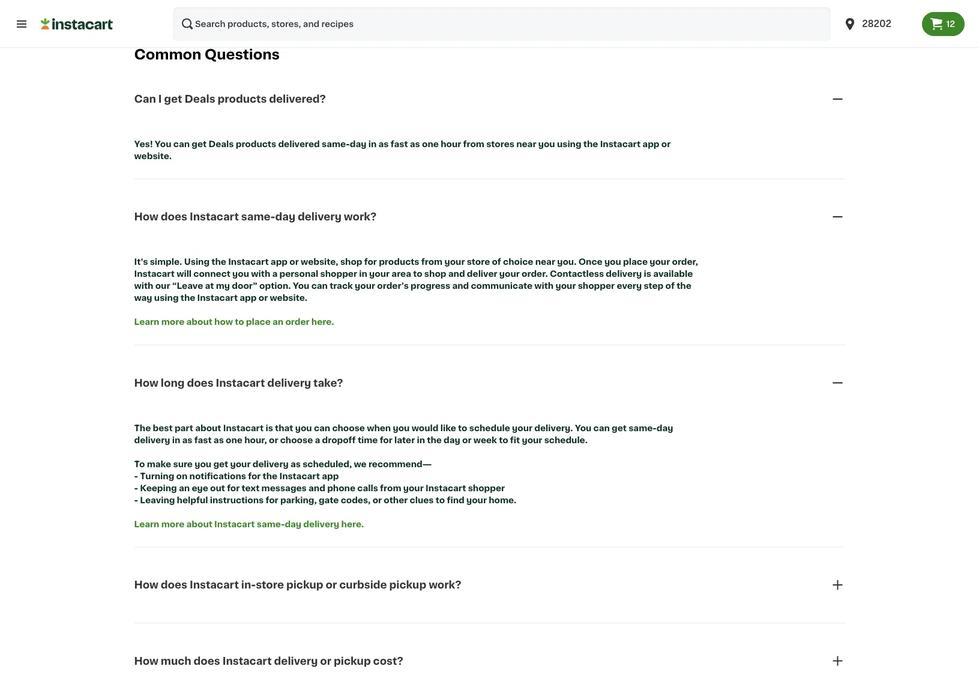Task type: vqa. For each thing, say whether or not it's contained in the screenshot.
12 button
yes



Task type: describe. For each thing, give the bounding box(es) containing it.
near inside yes! you can get deals products delivered same-day in as fast as one hour from stores near you using the instacart app or website.
[[517, 140, 537, 148]]

can i get deals products delivered?
[[134, 94, 326, 104]]

instructions
[[210, 496, 264, 504]]

make
[[147, 460, 171, 468]]

later
[[395, 436, 415, 444]]

3 - from the top
[[134, 496, 138, 504]]

your up 'fit'
[[512, 424, 533, 432]]

you inside yes! you can get deals products delivered same-day in as fast as one hour from stores near you using the instacart app or website.
[[155, 140, 172, 148]]

one inside yes! you can get deals products delivered same-day in as fast as one hour from stores near you using the instacart app or website.
[[422, 140, 439, 148]]

instacart inside the best part about instacart is that you can choose when you would like to schedule your delivery. you can get same-day delivery in as fast as one hour, or choose a dropoff time for later in the day or week to fit your schedule.
[[223, 424, 264, 432]]

website. inside yes! you can get deals products delivered same-day in as fast as one hour from stores near you using the instacart app or website.
[[134, 152, 172, 160]]

part
[[175, 424, 193, 432]]

your down contactless
[[556, 282, 576, 290]]

day inside yes! you can get deals products delivered same-day in as fast as one hour from stores near you using the instacart app or website.
[[350, 140, 367, 148]]

learn for learn more about how to place an order here.
[[134, 318, 159, 326]]

track
[[330, 282, 353, 290]]

step
[[644, 282, 664, 290]]

0 horizontal spatial of
[[492, 258, 502, 266]]

a inside it's simple. using the instacart app or website, shop for products from your store of choice near you. once you place your order, instacart will connect you with a personal shopper in your area to shop and deliver your order. contactless delivery is available with our "leave at my door" option. you can track your order's progress and communicate with your shopper every step of the way using the instacart app or website.
[[272, 270, 278, 278]]

order.
[[522, 270, 548, 278]]

hour,
[[245, 436, 267, 444]]

deals inside yes! you can get deals products delivered same-day in as fast as one hour from stores near you using the instacart app or website.
[[209, 140, 234, 148]]

deliver
[[467, 270, 498, 278]]

other
[[384, 496, 408, 504]]

2 horizontal spatial pickup
[[390, 580, 427, 590]]

or inside to make sure you get your delivery as scheduled, we recommend— - turning on notifications for the instacart app - keeping an eye out for text messages and phone calls from your instacart shopper - leaving helpful instructions for parking, gate codes, or other clues to find your home.
[[373, 496, 382, 504]]

choice
[[504, 258, 534, 266]]

every
[[617, 282, 642, 290]]

fit
[[511, 436, 520, 444]]

using
[[184, 258, 210, 266]]

Search field
[[173, 7, 832, 41]]

time
[[358, 436, 378, 444]]

does inside dropdown button
[[194, 656, 220, 666]]

parking,
[[281, 496, 317, 504]]

how does instacart in-store pickup or curbside pickup work?
[[134, 580, 462, 590]]

delivery inside dropdown button
[[274, 656, 318, 666]]

28202
[[863, 20, 892, 28]]

learn more about how to place an order here.
[[134, 318, 334, 326]]

0 vertical spatial shop
[[341, 258, 363, 266]]

learn for learn more about instacart same-day delivery here.
[[134, 520, 159, 528]]

how for how does instacart in-store pickup or curbside pickup work?
[[134, 580, 159, 590]]

you.
[[558, 258, 577, 266]]

dropoff
[[322, 436, 356, 444]]

it's
[[134, 258, 148, 266]]

for inside it's simple. using the instacart app or website, shop for products from your store of choice near you. once you place your order, instacart will connect you with a personal shopper in your area to shop and deliver your order. contactless delivery is available with our "leave at my door" option. you can track your order's progress and communicate with your shopper every step of the way using the instacart app or website.
[[365, 258, 377, 266]]

instacart inside dropdown button
[[223, 656, 272, 666]]

your right 'fit'
[[522, 436, 543, 444]]

0 vertical spatial and
[[449, 270, 465, 278]]

from inside to make sure you get your delivery as scheduled, we recommend— - turning on notifications for the instacart app - keeping an eye out for text messages and phone calls from your instacart shopper - leaving helpful instructions for parking, gate codes, or other clues to find your home.
[[380, 484, 402, 492]]

can inside yes! you can get deals products delivered same-day in as fast as one hour from stores near you using the instacart app or website.
[[174, 140, 190, 148]]

in inside it's simple. using the instacart app or website, shop for products from your store of choice near you. once you place your order, instacart will connect you with a personal shopper in your area to shop and deliver your order. contactless delivery is available with our "leave at my door" option. you can track your order's progress and communicate with your shopper every step of the way using the instacart app or website.
[[359, 270, 368, 278]]

on
[[176, 472, 188, 480]]

progress
[[411, 282, 451, 290]]

about inside the best part about instacart is that you can choose when you would like to schedule your delivery. you can get same-day delivery in as fast as one hour, or choose a dropoff time for later in the day or week to fit your schedule.
[[195, 424, 221, 432]]

area
[[392, 270, 411, 278]]

the inside yes! you can get deals products delivered same-day in as fast as one hour from stores near you using the instacart app or website.
[[584, 140, 599, 148]]

calls
[[358, 484, 378, 492]]

to make sure you get your delivery as scheduled, we recommend— - turning on notifications for the instacart app - keeping an eye out for text messages and phone calls from your instacart shopper - leaving helpful instructions for parking, gate codes, or other clues to find your home.
[[134, 460, 517, 504]]

stores
[[487, 140, 515, 148]]

is inside the best part about instacart is that you can choose when you would like to schedule your delivery. you can get same-day delivery in as fast as one hour, or choose a dropoff time for later in the day or week to fit your schedule.
[[266, 424, 273, 432]]

1 horizontal spatial choose
[[332, 424, 365, 432]]

how long does instacart delivery take? button
[[134, 361, 846, 405]]

order's
[[377, 282, 409, 290]]

our
[[155, 282, 170, 290]]

1 vertical spatial place
[[246, 318, 271, 326]]

1 - from the top
[[134, 472, 138, 480]]

same- inside how does instacart same-day delivery work? dropdown button
[[241, 212, 275, 222]]

much
[[161, 656, 191, 666]]

or inside yes! you can get deals products delivered same-day in as fast as one hour from stores near you using the instacart app or website.
[[662, 140, 671, 148]]

you up later
[[393, 424, 410, 432]]

you up door"
[[233, 270, 249, 278]]

messages
[[262, 484, 307, 492]]

scheduled,
[[303, 460, 352, 468]]

gate
[[319, 496, 339, 504]]

take?
[[314, 378, 343, 388]]

from inside it's simple. using the instacart app or website, shop for products from your store of choice near you. once you place your order, instacart will connect you with a personal shopper in your area to shop and deliver your order. contactless delivery is available with our "leave at my door" option. you can track your order's progress and communicate with your shopper every step of the way using the instacart app or website.
[[422, 258, 443, 266]]

how long does instacart delivery take?
[[134, 378, 343, 388]]

connect
[[194, 270, 231, 278]]

same- inside yes! you can get deals products delivered same-day in as fast as one hour from stores near you using the instacart app or website.
[[322, 140, 350, 148]]

delivery inside to make sure you get your delivery as scheduled, we recommend— - turning on notifications for the instacart app - keeping an eye out for text messages and phone calls from your instacart shopper - leaving helpful instructions for parking, gate codes, or other clues to find your home.
[[253, 460, 289, 468]]

delivered?
[[269, 94, 326, 104]]

when
[[367, 424, 391, 432]]

how much does instacart delivery or pickup cost?
[[134, 656, 404, 666]]

how does instacart same-day delivery work?
[[134, 212, 377, 222]]

your up clues at bottom
[[404, 484, 424, 492]]

about for instacart
[[187, 520, 213, 528]]

find
[[447, 496, 465, 504]]

app inside to make sure you get your delivery as scheduled, we recommend— - turning on notifications for the instacart app - keeping an eye out for text messages and phone calls from your instacart shopper - leaving helpful instructions for parking, gate codes, or other clues to find your home.
[[322, 472, 339, 480]]

you inside yes! you can get deals products delivered same-day in as fast as one hour from stores near you using the instacart app or website.
[[539, 140, 555, 148]]

get inside the best part about instacart is that you can choose when you would like to schedule your delivery. you can get same-day delivery in as fast as one hour, or choose a dropoff time for later in the day or week to fit your schedule.
[[612, 424, 627, 432]]

common
[[134, 48, 201, 62]]

order
[[286, 318, 310, 326]]

0 horizontal spatial pickup
[[287, 580, 324, 590]]

get inside yes! you can get deals products delivered same-day in as fast as one hour from stores near you using the instacart app or website.
[[192, 140, 207, 148]]

instacart inside yes! you can get deals products delivered same-day in as fast as one hour from stores near you using the instacart app or website.
[[601, 140, 641, 148]]

you inside the best part about instacart is that you can choose when you would like to schedule your delivery. you can get same-day delivery in as fast as one hour, or choose a dropoff time for later in the day or week to fit your schedule.
[[575, 424, 592, 432]]

it's simple. using the instacart app or website, shop for products from your store of choice near you. once you place your order, instacart will connect you with a personal shopper in your area to shop and deliver your order. contactless delivery is available with our "leave at my door" option. you can track your order's progress and communicate with your shopper every step of the way using the instacart app or website.
[[134, 258, 701, 302]]

one inside the best part about instacart is that you can choose when you would like to schedule your delivery. you can get same-day delivery in as fast as one hour, or choose a dropoff time for later in the day or week to fit your schedule.
[[226, 436, 243, 444]]

1 vertical spatial work?
[[429, 580, 462, 590]]

best
[[153, 424, 173, 432]]

1 horizontal spatial of
[[666, 282, 675, 290]]

and inside to make sure you get your delivery as scheduled, we recommend— - turning on notifications for the instacart app - keeping an eye out for text messages and phone calls from your instacart shopper - leaving helpful instructions for parking, gate codes, or other clues to find your home.
[[309, 484, 326, 492]]

your right find
[[467, 496, 487, 504]]

you inside it's simple. using the instacart app or website, shop for products from your store of choice near you. once you place your order, instacart will connect you with a personal shopper in your area to shop and deliver your order. contactless delivery is available with our "leave at my door" option. you can track your order's progress and communicate with your shopper every step of the way using the instacart app or website.
[[293, 282, 310, 290]]

for up text
[[248, 472, 261, 480]]

the
[[134, 424, 151, 432]]

communicate
[[471, 282, 533, 290]]

0 horizontal spatial choose
[[280, 436, 313, 444]]

website. inside it's simple. using the instacart app or website, shop for products from your store of choice near you. once you place your order, instacart will connect you with a personal shopper in your area to shop and deliver your order. contactless delivery is available with our "leave at my door" option. you can track your order's progress and communicate with your shopper every step of the way using the instacart app or website.
[[270, 294, 308, 302]]

once
[[579, 258, 603, 266]]

website,
[[301, 258, 339, 266]]

instacart logo image
[[41, 17, 113, 31]]

how does instacart in-store pickup or curbside pickup work? button
[[134, 564, 846, 607]]

questions
[[205, 48, 280, 62]]

pickup inside dropdown button
[[334, 656, 371, 666]]

door"
[[232, 282, 258, 290]]

at
[[205, 282, 214, 290]]

text
[[242, 484, 260, 492]]

12
[[947, 20, 956, 28]]

place inside it's simple. using the instacart app or website, shop for products from your store of choice near you. once you place your order, instacart will connect you with a personal shopper in your area to shop and deliver your order. contactless delivery is available with our "leave at my door" option. you can track your order's progress and communicate with your shopper every step of the way using the instacart app or website.
[[624, 258, 648, 266]]

to left 'fit'
[[499, 436, 509, 444]]

i
[[158, 94, 162, 104]]

would
[[412, 424, 439, 432]]

delivery inside the best part about instacart is that you can choose when you would like to schedule your delivery. you can get same-day delivery in as fast as one hour, or choose a dropoff time for later in the day or week to fit your schedule.
[[134, 436, 170, 444]]

hour
[[441, 140, 462, 148]]

products inside it's simple. using the instacart app or website, shop for products from your store of choice near you. once you place your order, instacart will connect you with a personal shopper in your area to shop and deliver your order. contactless delivery is available with our "leave at my door" option. you can track your order's progress and communicate with your shopper every step of the way using the instacart app or website.
[[379, 258, 420, 266]]

delivery.
[[535, 424, 573, 432]]

curbside
[[340, 580, 387, 590]]



Task type: locate. For each thing, give the bounding box(es) containing it.
in inside yes! you can get deals products delivered same-day in as fast as one hour from stores near you using the instacart app or website.
[[369, 140, 377, 148]]

phone
[[328, 484, 356, 492]]

0 vertical spatial products
[[218, 94, 267, 104]]

and left the deliver
[[449, 270, 465, 278]]

0 vertical spatial work?
[[344, 212, 377, 222]]

None search field
[[173, 7, 832, 41]]

you up 'notifications'
[[195, 460, 212, 468]]

for inside the best part about instacart is that you can choose when you would like to schedule your delivery. you can get same-day delivery in as fast as one hour, or choose a dropoff time for later in the day or week to fit your schedule.
[[380, 436, 393, 444]]

and down the deliver
[[453, 282, 469, 290]]

2 how from the top
[[134, 378, 159, 388]]

deals inside dropdown button
[[185, 94, 215, 104]]

delivered
[[278, 140, 320, 148]]

same-
[[322, 140, 350, 148], [241, 212, 275, 222], [629, 424, 657, 432], [257, 520, 285, 528]]

2 horizontal spatial from
[[463, 140, 485, 148]]

how does instacart same-day delivery work? button
[[134, 195, 846, 239]]

0 vertical spatial an
[[273, 318, 284, 326]]

more down our at the left top of page
[[161, 318, 185, 326]]

how for how long does instacart delivery take?
[[134, 378, 159, 388]]

your up progress
[[445, 258, 465, 266]]

1 horizontal spatial place
[[624, 258, 648, 266]]

1 horizontal spatial shop
[[425, 270, 447, 278]]

day
[[350, 140, 367, 148], [275, 212, 296, 222], [657, 424, 674, 432], [444, 436, 461, 444], [285, 520, 302, 528]]

near right stores
[[517, 140, 537, 148]]

simple.
[[150, 258, 182, 266]]

website. down the option.
[[270, 294, 308, 302]]

an
[[273, 318, 284, 326], [179, 484, 190, 492]]

eye
[[192, 484, 208, 492]]

0 vertical spatial of
[[492, 258, 502, 266]]

an inside to make sure you get your delivery as scheduled, we recommend— - turning on notifications for the instacart app - keeping an eye out for text messages and phone calls from your instacart shopper - leaving helpful instructions for parking, gate codes, or other clues to find your home.
[[179, 484, 190, 492]]

will
[[177, 270, 192, 278]]

order,
[[673, 258, 699, 266]]

1 vertical spatial learn
[[134, 520, 159, 528]]

for up instructions
[[227, 484, 240, 492]]

of up the deliver
[[492, 258, 502, 266]]

schedule.
[[545, 436, 588, 444]]

keeping
[[140, 484, 177, 492]]

choose up dropoff
[[332, 424, 365, 432]]

1 vertical spatial an
[[179, 484, 190, 492]]

the inside to make sure you get your delivery as scheduled, we recommend— - turning on notifications for the instacart app - keeping an eye out for text messages and phone calls from your instacart shopper - leaving helpful instructions for parking, gate codes, or other clues to find your home.
[[263, 472, 278, 480]]

an down on on the bottom of page
[[179, 484, 190, 492]]

yes! you can get deals products delivered same-day in as fast as one hour from stores near you using the instacart app or website.
[[134, 140, 673, 160]]

to right how
[[235, 318, 244, 326]]

0 vertical spatial one
[[422, 140, 439, 148]]

0 horizontal spatial fast
[[195, 436, 212, 444]]

with up the option.
[[251, 270, 270, 278]]

1 horizontal spatial using
[[557, 140, 582, 148]]

you down personal
[[293, 282, 310, 290]]

1 more from the top
[[161, 318, 185, 326]]

personal
[[280, 270, 319, 278]]

1 vertical spatial is
[[266, 424, 273, 432]]

for right the website,
[[365, 258, 377, 266]]

about right part
[[195, 424, 221, 432]]

place up every
[[624, 258, 648, 266]]

0 horizontal spatial shopper
[[321, 270, 357, 278]]

yes!
[[134, 140, 153, 148]]

and up gate
[[309, 484, 326, 492]]

-
[[134, 472, 138, 480], [134, 484, 138, 492], [134, 496, 138, 504]]

0 horizontal spatial store
[[256, 580, 284, 590]]

week
[[474, 436, 497, 444]]

1 vertical spatial choose
[[280, 436, 313, 444]]

0 horizontal spatial you
[[155, 140, 172, 148]]

day inside dropdown button
[[275, 212, 296, 222]]

a left dropoff
[[315, 436, 320, 444]]

1 vertical spatial more
[[161, 520, 185, 528]]

28202 button
[[836, 7, 923, 41], [844, 7, 916, 41]]

1 vertical spatial shopper
[[578, 282, 615, 290]]

store
[[467, 258, 490, 266], [256, 580, 284, 590]]

how much does instacart delivery or pickup cost? button
[[134, 640, 846, 683]]

place right how
[[246, 318, 271, 326]]

0 vertical spatial website.
[[134, 152, 172, 160]]

products up area at the top
[[379, 258, 420, 266]]

1 vertical spatial near
[[536, 258, 556, 266]]

2 horizontal spatial with
[[535, 282, 554, 290]]

clues
[[410, 496, 434, 504]]

can inside it's simple. using the instacart app or website, shop for products from your store of choice near you. once you place your order, instacart will connect you with a personal shopper in your area to shop and deliver your order. contactless delivery is available with our "leave at my door" option. you can track your order's progress and communicate with your shopper every step of the way using the instacart app or website.
[[312, 282, 328, 290]]

fast inside yes! you can get deals products delivered same-day in as fast as one hour from stores near you using the instacart app or website.
[[391, 140, 408, 148]]

you inside to make sure you get your delivery as scheduled, we recommend— - turning on notifications for the instacart app - keeping an eye out for text messages and phone calls from your instacart shopper - leaving helpful instructions for parking, gate codes, or other clues to find your home.
[[195, 460, 212, 468]]

4 how from the top
[[134, 656, 159, 666]]

learn more about instacart same-day delivery here.
[[134, 520, 364, 528]]

2 vertical spatial products
[[379, 258, 420, 266]]

0 horizontal spatial one
[[226, 436, 243, 444]]

you right stores
[[539, 140, 555, 148]]

2 vertical spatial about
[[187, 520, 213, 528]]

using inside it's simple. using the instacart app or website, shop for products from your store of choice near you. once you place your order, instacart will connect you with a personal shopper in your area to shop and deliver your order. contactless delivery is available with our "leave at my door" option. you can track your order's progress and communicate with your shopper every step of the way using the instacart app or website.
[[154, 294, 179, 302]]

in-
[[241, 580, 256, 590]]

sure
[[173, 460, 193, 468]]

choose down that
[[280, 436, 313, 444]]

fast left hour at the top left
[[391, 140, 408, 148]]

0 vertical spatial fast
[[391, 140, 408, 148]]

how inside dropdown button
[[134, 656, 159, 666]]

an left order
[[273, 318, 284, 326]]

2 horizontal spatial shopper
[[578, 282, 615, 290]]

deals down can i get deals products delivered?
[[209, 140, 234, 148]]

your up communicate
[[500, 270, 520, 278]]

near
[[517, 140, 537, 148], [536, 258, 556, 266]]

1 vertical spatial here.
[[342, 520, 364, 528]]

for
[[365, 258, 377, 266], [380, 436, 393, 444], [248, 472, 261, 480], [227, 484, 240, 492], [266, 496, 279, 504]]

the
[[584, 140, 599, 148], [212, 258, 226, 266], [677, 282, 692, 290], [181, 294, 195, 302], [427, 436, 442, 444], [263, 472, 278, 480]]

0 horizontal spatial a
[[272, 270, 278, 278]]

2 28202 button from the left
[[844, 7, 916, 41]]

learn more about how to place an order here. link
[[134, 318, 334, 326]]

1 horizontal spatial store
[[467, 258, 490, 266]]

more down leaving
[[161, 520, 185, 528]]

0 horizontal spatial place
[[246, 318, 271, 326]]

can i get deals products delivered? button
[[134, 77, 846, 121]]

0 vertical spatial -
[[134, 472, 138, 480]]

to inside it's simple. using the instacart app or website, shop for products from your store of choice near you. once you place your order, instacart will connect you with a personal shopper in your area to shop and deliver your order. contactless delivery is available with our "leave at my door" option. you can track your order's progress and communicate with your shopper every step of the way using the instacart app or website.
[[413, 270, 423, 278]]

0 vertical spatial using
[[557, 140, 582, 148]]

deals right i
[[185, 94, 215, 104]]

1 horizontal spatial work?
[[429, 580, 462, 590]]

0 vertical spatial about
[[187, 318, 213, 326]]

store inside it's simple. using the instacart app or website, shop for products from your store of choice near you. once you place your order, instacart will connect you with a personal shopper in your area to shop and deliver your order. contactless delivery is available with our "leave at my door" option. you can track your order's progress and communicate with your shopper every step of the way using the instacart app or website.
[[467, 258, 490, 266]]

is left that
[[266, 424, 273, 432]]

shop up track
[[341, 258, 363, 266]]

0 vertical spatial place
[[624, 258, 648, 266]]

products inside yes! you can get deals products delivered same-day in as fast as one hour from stores near you using the instacart app or website.
[[236, 140, 276, 148]]

get inside to make sure you get your delivery as scheduled, we recommend— - turning on notifications for the instacart app - keeping an eye out for text messages and phone calls from your instacart shopper - leaving helpful instructions for parking, gate codes, or other clues to find your home.
[[214, 460, 228, 468]]

0 horizontal spatial website.
[[134, 152, 172, 160]]

shop up progress
[[425, 270, 447, 278]]

0 horizontal spatial shop
[[341, 258, 363, 266]]

1 vertical spatial deals
[[209, 140, 234, 148]]

deals
[[185, 94, 215, 104], [209, 140, 234, 148]]

for down messages
[[266, 496, 279, 504]]

1 learn from the top
[[134, 318, 159, 326]]

the best part about instacart is that you can choose when you would like to schedule your delivery. you can get same-day delivery in as fast as one hour, or choose a dropoff time for later in the day or week to fit your schedule.
[[134, 424, 676, 444]]

0 vertical spatial choose
[[332, 424, 365, 432]]

store inside dropdown button
[[256, 580, 284, 590]]

option.
[[260, 282, 291, 290]]

one left hour at the top left
[[422, 140, 439, 148]]

leaving
[[140, 496, 175, 504]]

0 vertical spatial more
[[161, 318, 185, 326]]

your right track
[[355, 282, 376, 290]]

pickup right in-
[[287, 580, 324, 590]]

or inside dropdown button
[[320, 656, 332, 666]]

1 horizontal spatial with
[[251, 270, 270, 278]]

from up progress
[[422, 258, 443, 266]]

1 horizontal spatial a
[[315, 436, 320, 444]]

to left find
[[436, 496, 445, 504]]

1 vertical spatial you
[[293, 282, 310, 290]]

cost?
[[373, 656, 404, 666]]

available
[[654, 270, 693, 278]]

here. right order
[[312, 318, 334, 326]]

can right yes!
[[174, 140, 190, 148]]

choose
[[332, 424, 365, 432], [280, 436, 313, 444]]

to inside to make sure you get your delivery as scheduled, we recommend— - turning on notifications for the instacart app - keeping an eye out for text messages and phone calls from your instacart shopper - leaving helpful instructions for parking, gate codes, or other clues to find your home.
[[436, 496, 445, 504]]

1 how from the top
[[134, 212, 159, 222]]

1 horizontal spatial from
[[422, 258, 443, 266]]

shopper down contactless
[[578, 282, 615, 290]]

more for learn more about instacart same-day delivery here.
[[161, 520, 185, 528]]

products inside can i get deals products delivered? dropdown button
[[218, 94, 267, 104]]

2 horizontal spatial you
[[575, 424, 592, 432]]

work?
[[344, 212, 377, 222], [429, 580, 462, 590]]

or
[[662, 140, 671, 148], [290, 258, 299, 266], [259, 294, 268, 302], [269, 436, 278, 444], [463, 436, 472, 444], [373, 496, 382, 504], [326, 580, 337, 590], [320, 656, 332, 666]]

how
[[214, 318, 233, 326]]

1 horizontal spatial one
[[422, 140, 439, 148]]

recommend—
[[369, 460, 432, 468]]

1 vertical spatial -
[[134, 484, 138, 492]]

the inside the best part about instacart is that you can choose when you would like to schedule your delivery. you can get same-day delivery in as fast as one hour, or choose a dropoff time for later in the day or week to fit your schedule.
[[427, 436, 442, 444]]

out
[[210, 484, 225, 492]]

1 horizontal spatial here.
[[342, 520, 364, 528]]

2 learn from the top
[[134, 520, 159, 528]]

12 button
[[923, 12, 965, 36]]

products left delivered
[[236, 140, 276, 148]]

that
[[275, 424, 293, 432]]

get inside dropdown button
[[164, 94, 182, 104]]

can left track
[[312, 282, 328, 290]]

common questions
[[134, 48, 280, 62]]

0 horizontal spatial work?
[[344, 212, 377, 222]]

0 vertical spatial is
[[644, 270, 652, 278]]

long
[[161, 378, 185, 388]]

a inside the best part about instacart is that you can choose when you would like to schedule your delivery. you can get same-day delivery in as fast as one hour, or choose a dropoff time for later in the day or week to fit your schedule.
[[315, 436, 320, 444]]

- left keeping
[[134, 484, 138, 492]]

1 vertical spatial products
[[236, 140, 276, 148]]

is up step
[[644, 270, 652, 278]]

to right like
[[458, 424, 468, 432]]

shopper up home.
[[468, 484, 505, 492]]

how for how much does instacart delivery or pickup cost?
[[134, 656, 159, 666]]

"leave
[[172, 282, 203, 290]]

you right once
[[605, 258, 622, 266]]

0 horizontal spatial here.
[[312, 318, 334, 326]]

for down "when"
[[380, 436, 393, 444]]

of down available
[[666, 282, 675, 290]]

website.
[[134, 152, 172, 160], [270, 294, 308, 302]]

1 28202 button from the left
[[836, 7, 923, 41]]

notifications
[[190, 472, 246, 480]]

my
[[216, 282, 230, 290]]

1 horizontal spatial fast
[[391, 140, 408, 148]]

delivery inside it's simple. using the instacart app or website, shop for products from your store of choice near you. once you place your order, instacart will connect you with a personal shopper in your area to shop and deliver your order. contactless delivery is available with our "leave at my door" option. you can track your order's progress and communicate with your shopper every step of the way using the instacart app or website.
[[606, 270, 642, 278]]

learn more about instacart same-day delivery here. link
[[134, 520, 364, 528]]

you
[[155, 140, 172, 148], [293, 282, 310, 290], [575, 424, 592, 432]]

1 vertical spatial fast
[[195, 436, 212, 444]]

2 vertical spatial shopper
[[468, 484, 505, 492]]

1 horizontal spatial is
[[644, 270, 652, 278]]

fast up 'notifications'
[[195, 436, 212, 444]]

0 horizontal spatial using
[[154, 294, 179, 302]]

2 vertical spatial you
[[575, 424, 592, 432]]

1 vertical spatial and
[[453, 282, 469, 290]]

one
[[422, 140, 439, 148], [226, 436, 243, 444]]

how for how does instacart same-day delivery work?
[[134, 212, 159, 222]]

1 vertical spatial store
[[256, 580, 284, 590]]

1 horizontal spatial shopper
[[468, 484, 505, 492]]

learn
[[134, 318, 159, 326], [134, 520, 159, 528]]

from inside yes! you can get deals products delivered same-day in as fast as one hour from stores near you using the instacart app or website.
[[463, 140, 485, 148]]

more for learn more about how to place an order here.
[[161, 318, 185, 326]]

1 vertical spatial website.
[[270, 294, 308, 302]]

2 vertical spatial -
[[134, 496, 138, 504]]

fast inside the best part about instacart is that you can choose when you would like to schedule your delivery. you can get same-day delivery in as fast as one hour, or choose a dropoff time for later in the day or week to fit your schedule.
[[195, 436, 212, 444]]

0 vertical spatial from
[[463, 140, 485, 148]]

learn down leaving
[[134, 520, 159, 528]]

can right delivery.
[[594, 424, 610, 432]]

your up available
[[650, 258, 671, 266]]

fast
[[391, 140, 408, 148], [195, 436, 212, 444]]

1 horizontal spatial website.
[[270, 294, 308, 302]]

0 vertical spatial learn
[[134, 318, 159, 326]]

- left leaving
[[134, 496, 138, 504]]

0 vertical spatial near
[[517, 140, 537, 148]]

1 vertical spatial shop
[[425, 270, 447, 278]]

your up 'notifications'
[[230, 460, 251, 468]]

0 vertical spatial you
[[155, 140, 172, 148]]

a up the option.
[[272, 270, 278, 278]]

you right that
[[295, 424, 312, 432]]

of
[[492, 258, 502, 266], [666, 282, 675, 290]]

2 vertical spatial and
[[309, 484, 326, 492]]

1 vertical spatial one
[[226, 436, 243, 444]]

2 vertical spatial from
[[380, 484, 402, 492]]

products down "questions"
[[218, 94, 267, 104]]

learn down the way
[[134, 318, 159, 326]]

to right area at the top
[[413, 270, 423, 278]]

you right yes!
[[155, 140, 172, 148]]

can up dropoff
[[314, 424, 330, 432]]

about left how
[[187, 318, 213, 326]]

- down to
[[134, 472, 138, 480]]

as inside to make sure you get your delivery as scheduled, we recommend— - turning on notifications for the instacart app - keeping an eye out for text messages and phone calls from your instacart shopper - leaving helpful instructions for parking, gate codes, or other clues to find your home.
[[291, 460, 301, 468]]

1 vertical spatial of
[[666, 282, 675, 290]]

same- inside the best part about instacart is that you can choose when you would like to schedule your delivery. you can get same-day delivery in as fast as one hour, or choose a dropoff time for later in the day or week to fit your schedule.
[[629, 424, 657, 432]]

2 - from the top
[[134, 484, 138, 492]]

near up order.
[[536, 258, 556, 266]]

using inside yes! you can get deals products delivered same-day in as fast as one hour from stores near you using the instacart app or website.
[[557, 140, 582, 148]]

pickup right curbside
[[390, 580, 427, 590]]

your up order's
[[370, 270, 390, 278]]

0 horizontal spatial is
[[266, 424, 273, 432]]

shopper
[[321, 270, 357, 278], [578, 282, 615, 290], [468, 484, 505, 492]]

get
[[164, 94, 182, 104], [192, 140, 207, 148], [612, 424, 627, 432], [214, 460, 228, 468]]

you up schedule.
[[575, 424, 592, 432]]

0 vertical spatial deals
[[185, 94, 215, 104]]

helpful
[[177, 496, 208, 504]]

0 vertical spatial here.
[[312, 318, 334, 326]]

codes,
[[341, 496, 371, 504]]

near inside it's simple. using the instacart app or website, shop for products from your store of choice near you. once you place your order, instacart will connect you with a personal shopper in your area to shop and deliver your order. contactless delivery is available with our "leave at my door" option. you can track your order's progress and communicate with your shopper every step of the way using the instacart app or website.
[[536, 258, 556, 266]]

home.
[[489, 496, 517, 504]]

app
[[643, 140, 660, 148], [271, 258, 288, 266], [240, 294, 257, 302], [322, 472, 339, 480]]

1 vertical spatial a
[[315, 436, 320, 444]]

0 vertical spatial a
[[272, 270, 278, 278]]

with down order.
[[535, 282, 554, 290]]

pickup left cost?
[[334, 656, 371, 666]]

website. down yes!
[[134, 152, 172, 160]]

from up other
[[380, 484, 402, 492]]

here. down codes,
[[342, 520, 364, 528]]

0 horizontal spatial with
[[134, 282, 153, 290]]

2 more from the top
[[161, 520, 185, 528]]

1 horizontal spatial you
[[293, 282, 310, 290]]

1 vertical spatial using
[[154, 294, 179, 302]]

0 vertical spatial store
[[467, 258, 490, 266]]

1 horizontal spatial an
[[273, 318, 284, 326]]

0 vertical spatial shopper
[[321, 270, 357, 278]]

0 horizontal spatial an
[[179, 484, 190, 492]]

0 horizontal spatial from
[[380, 484, 402, 492]]

shopper up track
[[321, 270, 357, 278]]

about for how
[[187, 318, 213, 326]]

1 vertical spatial about
[[195, 424, 221, 432]]

about down helpful
[[187, 520, 213, 528]]

from right hour at the top left
[[463, 140, 485, 148]]

shopper inside to make sure you get your delivery as scheduled, we recommend— - turning on notifications for the instacart app - keeping an eye out for text messages and phone calls from your instacart shopper - leaving helpful instructions for parking, gate codes, or other clues to find your home.
[[468, 484, 505, 492]]

like
[[441, 424, 456, 432]]

or inside dropdown button
[[326, 580, 337, 590]]

1 vertical spatial from
[[422, 258, 443, 266]]

delivery
[[298, 212, 342, 222], [606, 270, 642, 278], [268, 378, 311, 388], [134, 436, 170, 444], [253, 460, 289, 468], [304, 520, 340, 528], [274, 656, 318, 666]]

one left hour,
[[226, 436, 243, 444]]

from
[[463, 140, 485, 148], [422, 258, 443, 266], [380, 484, 402, 492]]

1 horizontal spatial pickup
[[334, 656, 371, 666]]

how
[[134, 212, 159, 222], [134, 378, 159, 388], [134, 580, 159, 590], [134, 656, 159, 666]]

contactless
[[550, 270, 604, 278]]

is inside it's simple. using the instacart app or website, shop for products from your store of choice near you. once you place your order, instacart will connect you with a personal shopper in your area to shop and deliver your order. contactless delivery is available with our "leave at my door" option. you can track your order's progress and communicate with your shopper every step of the way using the instacart app or website.
[[644, 270, 652, 278]]

3 how from the top
[[134, 580, 159, 590]]

schedule
[[470, 424, 511, 432]]

in
[[369, 140, 377, 148], [359, 270, 368, 278], [172, 436, 180, 444], [417, 436, 425, 444]]

with up the way
[[134, 282, 153, 290]]

we
[[354, 460, 367, 468]]

your
[[445, 258, 465, 266], [650, 258, 671, 266], [370, 270, 390, 278], [500, 270, 520, 278], [355, 282, 376, 290], [556, 282, 576, 290], [512, 424, 533, 432], [522, 436, 543, 444], [230, 460, 251, 468], [404, 484, 424, 492], [467, 496, 487, 504]]

app inside yes! you can get deals products delivered same-day in as fast as one hour from stores near you using the instacart app or website.
[[643, 140, 660, 148]]



